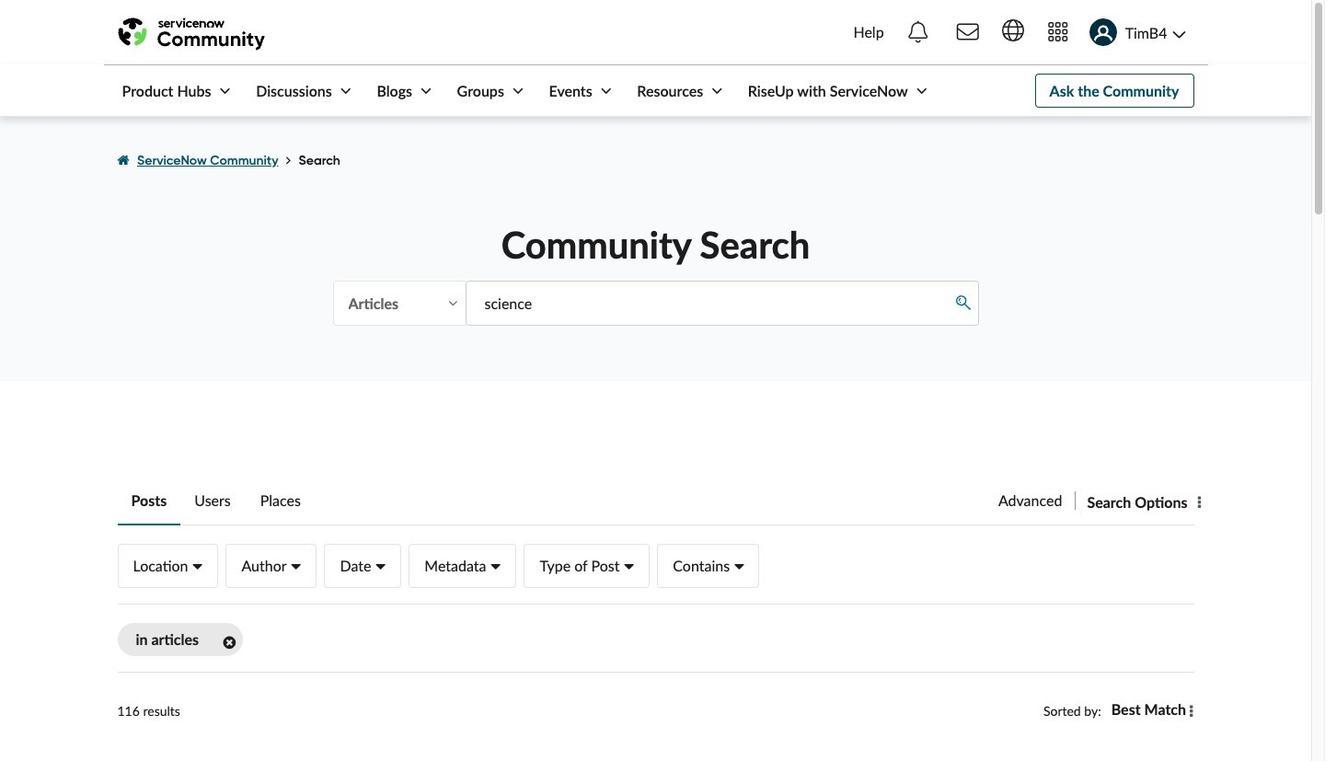 Task type: vqa. For each thing, say whether or not it's contained in the screenshot.
menu bar
yes



Task type: locate. For each thing, give the bounding box(es) containing it.
language selector image
[[1002, 20, 1024, 42]]

menu bar
[[104, 65, 931, 116]]

list
[[117, 135, 1194, 186]]

tab list
[[117, 478, 1194, 526]]

alert
[[117, 691, 1043, 731]]

heading
[[1043, 691, 1110, 731]]

tab panel
[[117, 691, 1194, 761]]

Search text field
[[465, 281, 979, 326]]

timb4 image
[[1089, 19, 1117, 46]]



